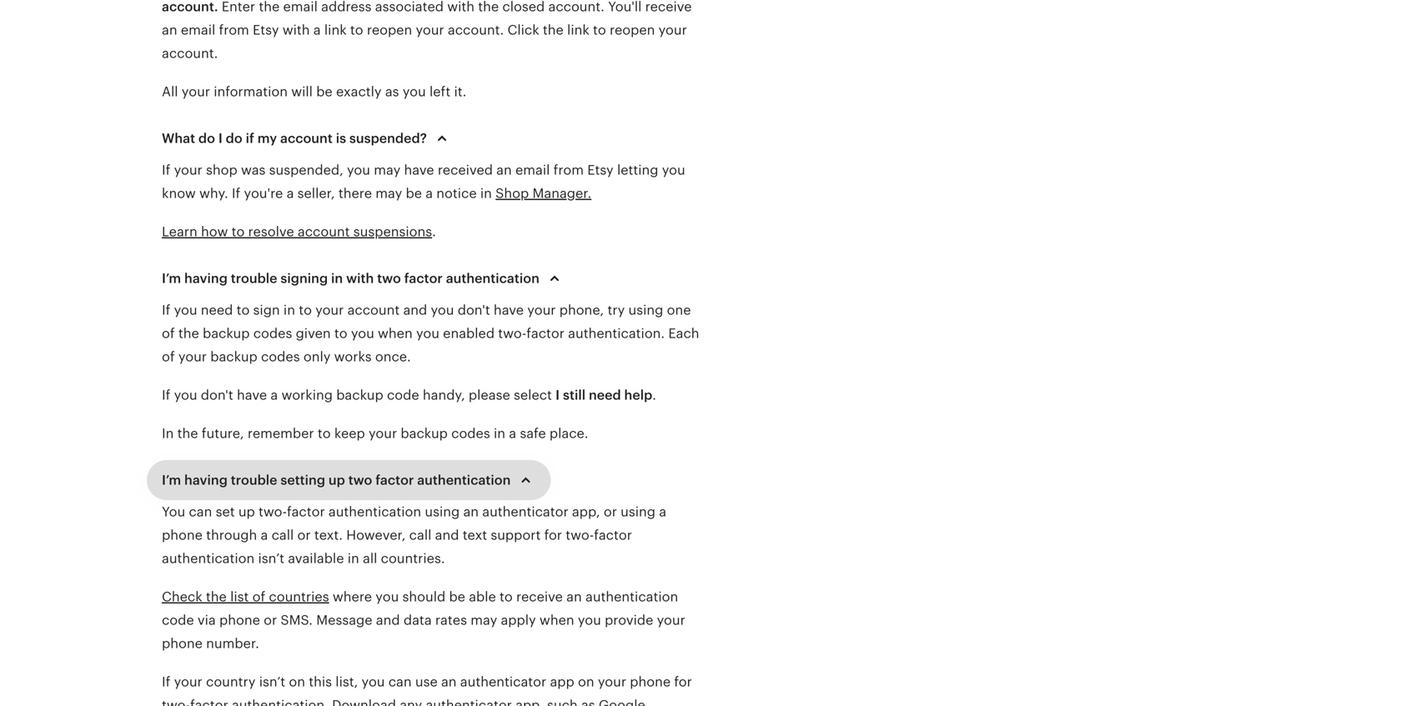 Task type: describe. For each thing, give the bounding box(es) containing it.
all
[[162, 84, 178, 99]]

what
[[162, 131, 195, 146]]

given
[[296, 326, 331, 341]]

suspended?
[[350, 131, 427, 146]]

place.
[[550, 426, 589, 441]]

phone inside the essage and data rates may apply when you provide your phone number.
[[162, 637, 203, 652]]

remember
[[248, 426, 314, 441]]

apply
[[501, 613, 536, 628]]

with for associated
[[447, 0, 475, 14]]

0 vertical spatial .
[[432, 224, 436, 239]]

enabled
[[443, 326, 495, 341]]

isn't inside you can set up two-factor authentication using an authenticator app, or using a phone through a call or text. however, call and text support for two-factor authentication isn't available in all countries.
[[258, 551, 284, 566]]

1 vertical spatial with
[[283, 23, 310, 38]]

left
[[430, 84, 451, 99]]

i'm having trouble signing in with two factor authentication button
[[147, 259, 580, 299]]

if for country
[[162, 675, 170, 690]]

phone inside you can set up two-factor authentication using an authenticator app, or using a phone through a call or text. however, call and text support for two-factor authentication isn't available in all countries.
[[162, 528, 203, 543]]

you inside the where you should be able to receive an authentication code via phone or sms. m
[[376, 590, 399, 605]]

1 call from the left
[[272, 528, 294, 543]]

all your information will be exactly as you left it.
[[162, 84, 467, 99]]

available
[[288, 551, 344, 566]]

an inside if your country isn't on this list, you can use an authenticator app on your phone for two-factor authentication.
[[441, 675, 457, 690]]

each
[[669, 326, 700, 341]]

authentication up enabled
[[446, 271, 540, 286]]

a right through
[[261, 528, 268, 543]]

your inside the if your shop was suspended, you may have received an email from etsy letting you know why. if you're a seller, there may be a notice in
[[174, 163, 203, 178]]

safe
[[520, 426, 546, 441]]

closed
[[503, 0, 545, 14]]

phone inside if your country isn't on this list, you can use an authenticator app on your phone for two-factor authentication.
[[630, 675, 671, 690]]

and inside you can set up two-factor authentication using an authenticator app, or using a phone through a call or text. however, call and text support for two-factor authentication isn't available in all countries.
[[435, 528, 459, 543]]

authentication down through
[[162, 551, 255, 566]]

account inside dropdown button
[[280, 131, 333, 146]]

signing
[[281, 271, 328, 286]]

two- inside if your country isn't on this list, you can use an authenticator app on your phone for two-factor authentication.
[[162, 698, 190, 707]]

to left "sign"
[[237, 303, 250, 318]]

you'll
[[608, 0, 642, 14]]

0 vertical spatial of
[[162, 326, 175, 341]]

have inside if you need to sign in to your account and you don't have your phone, try using one of the backup codes given to you when you enabled two-factor authentication. each of your backup codes only works once.
[[494, 303, 524, 318]]

you inside the essage and data rates may apply when you provide your phone number.
[[578, 613, 601, 628]]

1 reopen from the left
[[367, 23, 412, 38]]

authentication up text
[[417, 473, 511, 488]]

will
[[291, 84, 313, 99]]

check the list of countries link
[[162, 590, 329, 605]]

the inside if you need to sign in to your account and you don't have your phone, try using one of the backup codes given to you when you enabled two-factor authentication. each of your backup codes only works once.
[[178, 326, 199, 341]]

i inside dropdown button
[[218, 131, 223, 146]]

0 horizontal spatial email
[[181, 23, 215, 38]]

only
[[304, 350, 331, 365]]

check the list of countries
[[162, 590, 329, 605]]

having for i'm having trouble setting up two factor authentication
[[184, 473, 228, 488]]

suspensions
[[354, 224, 432, 239]]

shop manager. link
[[496, 186, 592, 201]]

be inside the where you should be able to receive an authentication code via phone or sms. m
[[449, 590, 466, 605]]

what do i do if my account is suspended?
[[162, 131, 427, 146]]

keep
[[334, 426, 365, 441]]

handy
[[423, 388, 461, 403]]

code inside the where you should be able to receive an authentication code via phone or sms. m
[[162, 613, 194, 628]]

1 vertical spatial account
[[298, 224, 350, 239]]

countries.
[[381, 551, 445, 566]]

shop
[[206, 163, 238, 178]]

exactly
[[336, 84, 382, 99]]

0 vertical spatial be
[[316, 84, 333, 99]]

a right app,
[[659, 505, 667, 520]]

in left safe
[[494, 426, 506, 441]]

please
[[469, 388, 510, 403]]

to up works
[[334, 326, 348, 341]]

can inside if your country isn't on this list, you can use an authenticator app on your phone for two-factor authentication.
[[389, 675, 412, 690]]

1 vertical spatial may
[[376, 186, 402, 201]]

a left seller,
[[287, 186, 294, 201]]

as
[[385, 84, 399, 99]]

authenticator inside if your country isn't on this list, you can use an authenticator app on your phone for two-factor authentication.
[[460, 675, 547, 690]]

for inside you can set up two-factor authentication using an authenticator app, or using a phone through a call or text. however, call and text support for two-factor authentication isn't available in all countries.
[[544, 528, 562, 543]]

need inside if you need to sign in to your account and you don't have your phone, try using one of the backup codes given to you when you enabled two-factor authentication. each of your backup codes only works once.
[[201, 303, 233, 318]]

0 vertical spatial or
[[604, 505, 617, 520]]

suspended,
[[269, 163, 344, 178]]

check
[[162, 590, 202, 605]]

it.
[[454, 84, 467, 99]]

using inside if you need to sign in to your account and you don't have your phone, try using one of the backup codes given to you when you enabled two-factor authentication. each of your backup codes only works once.
[[629, 303, 664, 318]]

i'm for i'm having trouble setting up two factor authentication
[[162, 473, 181, 488]]

country
[[206, 675, 256, 690]]

authentication inside the where you should be able to receive an authentication code via phone or sms. m
[[586, 590, 678, 605]]

0 vertical spatial may
[[374, 163, 401, 178]]

i'm having trouble setting up two factor authentication
[[162, 473, 511, 488]]

you're
[[244, 186, 283, 201]]

in inside the if your shop was suspended, you may have received an email from etsy letting you know why. if you're a seller, there may be a notice in
[[480, 186, 492, 201]]

authentication up however,
[[329, 505, 421, 520]]

click
[[508, 23, 540, 38]]

2 vertical spatial of
[[252, 590, 265, 605]]

trouble for setting
[[231, 473, 277, 488]]

0 vertical spatial codes
[[253, 326, 292, 341]]

to up given on the left top of the page
[[299, 303, 312, 318]]

if right why.
[[232, 186, 241, 201]]

m
[[316, 613, 328, 628]]

how
[[201, 224, 228, 239]]

in the future, remember to keep your backup codes in a safe place.
[[162, 426, 589, 441]]

number.
[[206, 637, 259, 652]]

a left the 'notice'
[[426, 186, 433, 201]]

factor inside if your country isn't on this list, you can use an authenticator app on your phone for two-factor authentication.
[[190, 698, 228, 707]]

if for don't
[[162, 388, 170, 403]]

0 vertical spatial two
[[377, 271, 401, 286]]

don't inside if you need to sign in to your account and you don't have your phone, try using one of the backup codes given to you when you enabled two-factor authentication. each of your backup codes only works once.
[[458, 303, 490, 318]]

email inside the if your shop was suspended, you may have received an email from etsy letting you know why. if you're a seller, there may be a notice in
[[516, 163, 550, 178]]

authentication. inside if your country isn't on this list, you can use an authenticator app on your phone for two-factor authentication.
[[232, 698, 329, 707]]

received
[[438, 163, 493, 178]]

1 link from the left
[[324, 23, 347, 38]]

etsy inside the if your shop was suspended, you may have received an email from etsy letting you know why. if you're a seller, there may be a notice in
[[588, 163, 614, 178]]

1 vertical spatial of
[[162, 350, 175, 365]]

use
[[415, 675, 438, 690]]

text
[[463, 528, 487, 543]]

receive inside the where you should be able to receive an authentication code via phone or sms. m
[[516, 590, 563, 605]]

there
[[339, 186, 372, 201]]

using up countries.
[[425, 505, 460, 520]]

1 horizontal spatial account.
[[448, 23, 504, 38]]

your inside the essage and data rates may apply when you provide your phone number.
[[657, 613, 686, 628]]

1 vertical spatial or
[[297, 528, 311, 543]]

seller,
[[298, 186, 335, 201]]

0 horizontal spatial have
[[237, 388, 267, 403]]

factor inside if you need to sign in to your account and you don't have your phone, try using one of the backup codes given to you when you enabled two-factor authentication. each of your backup codes only works once.
[[527, 326, 565, 341]]

you inside if your country isn't on this list, you can use an authenticator app on your phone for two-factor authentication.
[[362, 675, 385, 690]]

0 vertical spatial email
[[283, 0, 318, 14]]

factor down app,
[[594, 528, 632, 543]]

all
[[363, 551, 377, 566]]

in inside if you need to sign in to your account and you don't have your phone, try using one of the backup codes given to you when you enabled two-factor authentication. each of your backup codes only works once.
[[284, 303, 295, 318]]

if for shop
[[162, 163, 170, 178]]

works
[[334, 350, 372, 365]]

is
[[336, 131, 346, 146]]

setting
[[281, 473, 325, 488]]

1 vertical spatial two
[[348, 473, 372, 488]]

future,
[[202, 426, 244, 441]]

and inside the essage and data rates may apply when you provide your phone number.
[[376, 613, 400, 628]]

set
[[216, 505, 235, 520]]

account inside if you need to sign in to your account and you don't have your phone, try using one of the backup codes given to you when you enabled two-factor authentication. each of your backup codes only works once.
[[348, 303, 400, 318]]

able
[[469, 590, 496, 605]]

authentication. inside if you need to sign in to your account and you don't have your phone, try using one of the backup codes given to you when you enabled two-factor authentication. each of your backup codes only works once.
[[568, 326, 665, 341]]

an inside enter the email address associated with the closed account. you'll receive an email from etsy with a link to reopen your account. click the link to reopen your account.
[[162, 23, 177, 38]]

app,
[[572, 505, 600, 520]]

app
[[550, 675, 575, 690]]

list,
[[336, 675, 358, 690]]

a inside enter the email address associated with the closed account. you'll receive an email from etsy with a link to reopen your account. click the link to reopen your account.
[[314, 23, 321, 38]]

essage and data rates may apply when you provide your phone number.
[[162, 613, 686, 652]]

learn
[[162, 224, 198, 239]]

once.
[[375, 350, 411, 365]]

when inside if you need to sign in to your account and you don't have your phone, try using one of the backup codes given to you when you enabled two-factor authentication. each of your backup codes only works once.
[[378, 326, 413, 341]]

phone inside the where you should be able to receive an authentication code via phone or sms. m
[[219, 613, 260, 628]]

enter the email address associated with the closed account. you'll receive an email from etsy with a link to reopen your account. click the link to reopen your account.
[[162, 0, 692, 61]]

to down address at the left of page
[[350, 23, 363, 38]]

having for i'm having trouble signing in with two factor authentication
[[184, 271, 228, 286]]

phone,
[[560, 303, 604, 318]]

countries
[[269, 590, 329, 605]]

via
[[198, 613, 216, 628]]

resolve
[[248, 224, 294, 239]]

factor up if you need to sign in to your account and you don't have your phone, try using one of the backup codes given to you when you enabled two-factor authentication. each of your backup codes only works once.
[[404, 271, 443, 286]]

still
[[563, 388, 586, 403]]

sign
[[253, 303, 280, 318]]

a left safe
[[509, 426, 517, 441]]

essage
[[328, 613, 373, 628]]

in
[[162, 426, 174, 441]]

2 on from the left
[[578, 675, 595, 690]]

using right app,
[[621, 505, 656, 520]]

help
[[625, 388, 653, 403]]

i'm having trouble signing in with two factor authentication
[[162, 271, 540, 286]]



Task type: locate. For each thing, give the bounding box(es) containing it.
do left if at the top left
[[226, 131, 243, 146]]

0 vertical spatial i'm
[[162, 271, 181, 286]]

1 vertical spatial authentication.
[[232, 698, 329, 707]]

1 vertical spatial up
[[238, 505, 255, 520]]

on right app
[[578, 675, 595, 690]]

i'm for i'm having trouble signing in with two factor authentication
[[162, 271, 181, 286]]

2 vertical spatial and
[[376, 613, 400, 628]]

factor down country
[[190, 698, 228, 707]]

to right click
[[593, 23, 606, 38]]

authentication. down this
[[232, 698, 329, 707]]

if inside if your country isn't on this list, you can use an authenticator app on your phone for two-factor authentication.
[[162, 675, 170, 690]]

1 horizontal spatial email
[[283, 0, 318, 14]]

0 horizontal spatial do
[[198, 131, 215, 146]]

or left sms.
[[264, 613, 277, 628]]

in right "sign"
[[284, 303, 295, 318]]

don't up enabled
[[458, 303, 490, 318]]

2 vertical spatial account
[[348, 303, 400, 318]]

1 horizontal spatial need
[[589, 388, 621, 403]]

from
[[219, 23, 249, 38], [554, 163, 584, 178]]

associated
[[375, 0, 444, 14]]

1 horizontal spatial i
[[556, 388, 560, 403]]

0 vertical spatial from
[[219, 23, 249, 38]]

a
[[314, 23, 321, 38], [287, 186, 294, 201], [426, 186, 433, 201], [271, 388, 278, 403], [509, 426, 517, 441], [659, 505, 667, 520], [261, 528, 268, 543]]

2 horizontal spatial and
[[435, 528, 459, 543]]

link right click
[[567, 23, 590, 38]]

using
[[629, 303, 664, 318], [425, 505, 460, 520], [621, 505, 656, 520]]

from inside enter the email address associated with the closed account. you'll receive an email from etsy with a link to reopen your account. click the link to reopen your account.
[[219, 23, 249, 38]]

however,
[[346, 528, 406, 543]]

i left if at the top left
[[218, 131, 223, 146]]

1 horizontal spatial up
[[329, 473, 345, 488]]

account
[[280, 131, 333, 146], [298, 224, 350, 239], [348, 303, 400, 318]]

0 vertical spatial need
[[201, 303, 233, 318]]

be left the 'notice'
[[406, 186, 422, 201]]

with right signing
[[346, 271, 374, 286]]

1 horizontal spatial don't
[[458, 303, 490, 318]]

2 horizontal spatial with
[[447, 0, 475, 14]]

to right 'able'
[[500, 590, 513, 605]]

phone
[[162, 528, 203, 543], [219, 613, 260, 628], [162, 637, 203, 652], [630, 675, 671, 690]]

an
[[162, 23, 177, 38], [497, 163, 512, 178], [463, 505, 479, 520], [567, 590, 582, 605], [441, 675, 457, 690]]

or inside the where you should be able to receive an authentication code via phone or sms. m
[[264, 613, 277, 628]]

1 vertical spatial isn't
[[259, 675, 285, 690]]

working
[[282, 388, 333, 403]]

if
[[246, 131, 254, 146]]

0 horizontal spatial can
[[189, 505, 212, 520]]

when inside the essage and data rates may apply when you provide your phone number.
[[540, 613, 575, 628]]

1 do from the left
[[198, 131, 215, 146]]

to inside the where you should be able to receive an authentication code via phone or sms. m
[[500, 590, 513, 605]]

sms.
[[281, 613, 313, 628]]

two-
[[498, 326, 527, 341], [259, 505, 287, 520], [566, 528, 594, 543], [162, 698, 190, 707]]

link down address at the left of page
[[324, 23, 347, 38]]

2 trouble from the top
[[231, 473, 277, 488]]

support
[[491, 528, 541, 543]]

1 horizontal spatial from
[[554, 163, 584, 178]]

0 horizontal spatial up
[[238, 505, 255, 520]]

trouble up "sign"
[[231, 271, 277, 286]]

do right what
[[198, 131, 215, 146]]

1 horizontal spatial code
[[387, 388, 419, 403]]

1 vertical spatial when
[[540, 613, 575, 628]]

2 having from the top
[[184, 473, 228, 488]]

2 vertical spatial codes
[[451, 426, 490, 441]]

0 vertical spatial account.
[[549, 0, 605, 14]]

0 vertical spatial authenticator
[[482, 505, 569, 520]]

1 horizontal spatial for
[[674, 675, 692, 690]]

an inside the where you should be able to receive an authentication code via phone or sms. m
[[567, 590, 582, 605]]

0 horizontal spatial i
[[218, 131, 223, 146]]

code
[[387, 388, 419, 403], [162, 613, 194, 628]]

account.
[[549, 0, 605, 14], [448, 23, 504, 38], [162, 46, 218, 61]]

email
[[283, 0, 318, 14], [181, 23, 215, 38], [516, 163, 550, 178]]

0 vertical spatial can
[[189, 505, 212, 520]]

a left working
[[271, 388, 278, 403]]

1 vertical spatial account.
[[448, 23, 504, 38]]

1 vertical spatial .
[[653, 388, 657, 403]]

have
[[404, 163, 434, 178], [494, 303, 524, 318], [237, 388, 267, 403]]

factor down the setting
[[287, 505, 325, 520]]

and up the 'once.'
[[403, 303, 427, 318]]

i'm
[[162, 271, 181, 286], [162, 473, 181, 488]]

may
[[374, 163, 401, 178], [376, 186, 402, 201], [471, 613, 497, 628]]

two down "keep"
[[348, 473, 372, 488]]

1 horizontal spatial reopen
[[610, 23, 655, 38]]

or right app,
[[604, 505, 617, 520]]

may down suspended?
[[374, 163, 401, 178]]

have down suspended?
[[404, 163, 434, 178]]

an inside the if your shop was suspended, you may have received an email from etsy letting you know why. if you're a seller, there may be a notice in
[[497, 163, 512, 178]]

should
[[403, 590, 446, 605]]

learn how to resolve account suspensions link
[[162, 224, 432, 239]]

if for need
[[162, 303, 170, 318]]

. right still
[[653, 388, 657, 403]]

1 vertical spatial email
[[181, 23, 215, 38]]

2 vertical spatial account.
[[162, 46, 218, 61]]

1 horizontal spatial and
[[403, 303, 427, 318]]

if down learn
[[162, 303, 170, 318]]

shop manager.
[[496, 186, 592, 201]]

to
[[350, 23, 363, 38], [593, 23, 606, 38], [232, 224, 245, 239], [237, 303, 250, 318], [299, 303, 312, 318], [334, 326, 348, 341], [318, 426, 331, 441], [500, 590, 513, 605]]

1 vertical spatial for
[[674, 675, 692, 690]]

0 vertical spatial when
[[378, 326, 413, 341]]

1 horizontal spatial receive
[[645, 0, 692, 14]]

receive
[[645, 0, 692, 14], [516, 590, 563, 605]]

account down i'm having trouble signing in with two factor authentication dropdown button
[[348, 303, 400, 318]]

0 vertical spatial having
[[184, 271, 228, 286]]

2 vertical spatial may
[[471, 613, 497, 628]]

don't
[[458, 303, 490, 318], [201, 388, 233, 403]]

from up manager. on the top
[[554, 163, 584, 178]]

letting
[[617, 163, 659, 178]]

1 vertical spatial can
[[389, 675, 412, 690]]

you
[[162, 505, 185, 520]]

and left text
[[435, 528, 459, 543]]

phone down provide
[[630, 675, 671, 690]]

reopen down you'll
[[610, 23, 655, 38]]

,
[[461, 388, 465, 403]]

etsy left the letting
[[588, 163, 614, 178]]

codes down "sign"
[[253, 326, 292, 341]]

1 vertical spatial receive
[[516, 590, 563, 605]]

email up information at the left top
[[181, 23, 215, 38]]

from inside the if your shop was suspended, you may have received an email from etsy letting you know why. if you're a seller, there may be a notice in
[[554, 163, 584, 178]]

authentication up provide
[[586, 590, 678, 605]]

have inside the if your shop was suspended, you may have received an email from etsy letting you know why. if you're a seller, there may be a notice in
[[404, 163, 434, 178]]

0 vertical spatial and
[[403, 303, 427, 318]]

1 vertical spatial from
[[554, 163, 584, 178]]

an inside you can set up two-factor authentication using an authenticator app, or using a phone through a call or text. however, call and text support for two-factor authentication isn't available in all countries.
[[463, 505, 479, 520]]

2 horizontal spatial have
[[494, 303, 524, 318]]

2 horizontal spatial or
[[604, 505, 617, 520]]

factor down 'phone,'
[[527, 326, 565, 341]]

if your country isn't on this list, you can use an authenticator app on your phone for two-factor authentication.
[[162, 675, 692, 707]]

2 link from the left
[[567, 23, 590, 38]]

0 vertical spatial account
[[280, 131, 333, 146]]

codes down ,
[[451, 426, 490, 441]]

address
[[321, 0, 372, 14]]

1 horizontal spatial link
[[567, 23, 590, 38]]

up
[[329, 473, 345, 488], [238, 505, 255, 520]]

factor down in the future, remember to keep your backup codes in a safe place. on the left bottom of page
[[376, 473, 414, 488]]

account down seller,
[[298, 224, 350, 239]]

of
[[162, 326, 175, 341], [162, 350, 175, 365], [252, 590, 265, 605]]

the
[[259, 0, 280, 14], [478, 0, 499, 14], [543, 23, 564, 38], [178, 326, 199, 341], [177, 426, 198, 441], [206, 590, 227, 605]]

in
[[480, 186, 492, 201], [331, 271, 343, 286], [284, 303, 295, 318], [494, 426, 506, 441], [348, 551, 359, 566]]

1 vertical spatial trouble
[[231, 473, 277, 488]]

email left address at the left of page
[[283, 0, 318, 14]]

1 horizontal spatial with
[[346, 271, 374, 286]]

list
[[230, 590, 249, 605]]

1 horizontal spatial or
[[297, 528, 311, 543]]

isn't right country
[[259, 675, 285, 690]]

0 vertical spatial i
[[218, 131, 223, 146]]

email up shop manager. link
[[516, 163, 550, 178]]

call up countries.
[[409, 528, 432, 543]]

phone down via
[[162, 637, 203, 652]]

1 horizontal spatial have
[[404, 163, 434, 178]]

if left country
[[162, 675, 170, 690]]

1 horizontal spatial be
[[406, 186, 422, 201]]

1 horizontal spatial do
[[226, 131, 243, 146]]

trouble
[[231, 271, 277, 286], [231, 473, 277, 488]]

authenticator inside you can set up two-factor authentication using an authenticator app, or using a phone through a call or text. however, call and text support for two-factor authentication isn't available in all countries.
[[482, 505, 569, 520]]

why.
[[199, 186, 228, 201]]

backup
[[203, 326, 250, 341], [210, 350, 258, 365], [336, 388, 384, 403], [401, 426, 448, 441]]

information
[[214, 84, 288, 99]]

when right apply at the left
[[540, 613, 575, 628]]

0 horizontal spatial .
[[432, 224, 436, 239]]

0 horizontal spatial etsy
[[253, 23, 279, 38]]

2 vertical spatial with
[[346, 271, 374, 286]]

account up suspended,
[[280, 131, 333, 146]]

2 reopen from the left
[[610, 23, 655, 38]]

authentication. down try on the top left of page
[[568, 326, 665, 341]]

2 do from the left
[[226, 131, 243, 146]]

if your shop was suspended, you may have received an email from etsy letting you know why. if you're a seller, there may be a notice in
[[162, 163, 686, 201]]

can inside you can set up two-factor authentication using an authenticator app, or using a phone through a call or text. however, call and text support for two-factor authentication isn't available in all countries.
[[189, 505, 212, 520]]

1 on from the left
[[289, 675, 305, 690]]

notice
[[437, 186, 477, 201]]

to left "keep"
[[318, 426, 331, 441]]

1 horizontal spatial can
[[389, 675, 412, 690]]

with right associated
[[447, 0, 475, 14]]

1 having from the top
[[184, 271, 228, 286]]

may down 'able'
[[471, 613, 497, 628]]

text.
[[314, 528, 343, 543]]

shop
[[496, 186, 529, 201]]

etsy down enter
[[253, 23, 279, 38]]

rates
[[435, 613, 467, 628]]

0 vertical spatial etsy
[[253, 23, 279, 38]]

1 vertical spatial codes
[[261, 350, 300, 365]]

0 vertical spatial authentication.
[[568, 326, 665, 341]]

1 horizontal spatial authentication.
[[568, 326, 665, 341]]

in inside you can set up two-factor authentication using an authenticator app, or using a phone through a call or text. however, call and text support for two-factor authentication isn't available in all countries.
[[348, 551, 359, 566]]

for
[[544, 528, 562, 543], [674, 675, 692, 690]]

1 vertical spatial and
[[435, 528, 459, 543]]

having up set
[[184, 473, 228, 488]]

0 horizontal spatial receive
[[516, 590, 563, 605]]

may inside the essage and data rates may apply when you provide your phone number.
[[471, 613, 497, 628]]

two- inside if you need to sign in to your account and you don't have your phone, try using one of the backup codes given to you when you enabled two-factor authentication. each of your backup codes only works once.
[[498, 326, 527, 341]]

data
[[404, 613, 432, 628]]

to right how
[[232, 224, 245, 239]]

have up the remember
[[237, 388, 267, 403]]

one
[[667, 303, 691, 318]]

reopen down associated
[[367, 23, 412, 38]]

1 vertical spatial have
[[494, 303, 524, 318]]

provide
[[605, 613, 654, 628]]

2 i'm from the top
[[162, 473, 181, 488]]

up right set
[[238, 505, 255, 520]]

0 vertical spatial trouble
[[231, 271, 277, 286]]

having down how
[[184, 271, 228, 286]]

if you don't have a working backup code handy , please select i still need help .
[[162, 388, 657, 403]]

2 vertical spatial be
[[449, 590, 466, 605]]

receive inside enter the email address associated with the closed account. you'll receive an email from etsy with a link to reopen your account. click the link to reopen your account.
[[645, 0, 692, 14]]

in left shop
[[480, 186, 492, 201]]

1 horizontal spatial call
[[409, 528, 432, 543]]

where
[[333, 590, 372, 605]]

learn how to resolve account suspensions .
[[162, 224, 436, 239]]

phone down list
[[219, 613, 260, 628]]

for inside if your country isn't on this list, you can use an authenticator app on your phone for two-factor authentication.
[[674, 675, 692, 690]]

don't up 'future,'
[[201, 388, 233, 403]]

0 horizontal spatial for
[[544, 528, 562, 543]]

with inside dropdown button
[[346, 271, 374, 286]]

0 horizontal spatial don't
[[201, 388, 233, 403]]

if up "in"
[[162, 388, 170, 403]]

from down enter
[[219, 23, 249, 38]]

when
[[378, 326, 413, 341], [540, 613, 575, 628]]

account. left you'll
[[549, 0, 605, 14]]

2 horizontal spatial email
[[516, 163, 550, 178]]

1 trouble from the top
[[231, 271, 277, 286]]

authenticator up support
[[482, 505, 569, 520]]

trouble for signing
[[231, 271, 277, 286]]

reopen
[[367, 23, 412, 38], [610, 23, 655, 38]]

call up available
[[272, 528, 294, 543]]

0 vertical spatial up
[[329, 473, 345, 488]]

need left "sign"
[[201, 303, 233, 318]]

using right try on the top left of page
[[629, 303, 664, 318]]

and inside if you need to sign in to your account and you don't have your phone, try using one of the backup codes given to you when you enabled two-factor authentication. each of your backup codes only works once.
[[403, 303, 427, 318]]

1 horizontal spatial on
[[578, 675, 595, 690]]

isn't inside if your country isn't on this list, you can use an authenticator app on your phone for two-factor authentication.
[[259, 675, 285, 690]]

0 horizontal spatial link
[[324, 23, 347, 38]]

i'm up you
[[162, 473, 181, 488]]

in left the all on the left bottom of the page
[[348, 551, 359, 566]]

.
[[432, 224, 436, 239], [653, 388, 657, 403]]

in inside dropdown button
[[331, 271, 343, 286]]

1 vertical spatial code
[[162, 613, 194, 628]]

etsy
[[253, 23, 279, 38], [588, 163, 614, 178]]

code left the "handy"
[[387, 388, 419, 403]]

receive up apply at the left
[[516, 590, 563, 605]]

2 vertical spatial email
[[516, 163, 550, 178]]

was
[[241, 163, 266, 178]]

2 vertical spatial or
[[264, 613, 277, 628]]

0 vertical spatial don't
[[458, 303, 490, 318]]

. down the if your shop was suspended, you may have received an email from etsy letting you know why. if you're a seller, there may be a notice in on the top
[[432, 224, 436, 239]]

be inside the if your shop was suspended, you may have received an email from etsy letting you know why. if you're a seller, there may be a notice in
[[406, 186, 422, 201]]

enter
[[222, 0, 255, 14]]

you
[[403, 84, 426, 99], [347, 163, 370, 178], [662, 163, 686, 178], [174, 303, 197, 318], [431, 303, 454, 318], [351, 326, 374, 341], [416, 326, 440, 341], [174, 388, 197, 403], [376, 590, 399, 605], [578, 613, 601, 628], [362, 675, 385, 690]]

1 horizontal spatial when
[[540, 613, 575, 628]]

0 horizontal spatial call
[[272, 528, 294, 543]]

1 i'm from the top
[[162, 271, 181, 286]]

and
[[403, 303, 427, 318], [435, 528, 459, 543], [376, 613, 400, 628]]

up inside dropdown button
[[329, 473, 345, 488]]

2 call from the left
[[409, 528, 432, 543]]

can left use
[[389, 675, 412, 690]]

select
[[514, 388, 552, 403]]

up inside you can set up two-factor authentication using an authenticator app, or using a phone through a call or text. however, call and text support for two-factor authentication isn't available in all countries.
[[238, 505, 255, 520]]

may right there
[[376, 186, 402, 201]]

phone down you
[[162, 528, 203, 543]]

manager.
[[533, 186, 592, 201]]

be right will
[[316, 84, 333, 99]]

0 horizontal spatial code
[[162, 613, 194, 628]]

you can set up two-factor authentication using an authenticator app, or using a phone through a call or text. however, call and text support for two-factor authentication isn't available in all countries.
[[162, 505, 667, 566]]

i
[[218, 131, 223, 146], [556, 388, 560, 403]]

what do i do if my account is suspended? button
[[147, 118, 467, 159]]

0 horizontal spatial account.
[[162, 46, 218, 61]]

if you need to sign in to your account and you don't have your phone, try using one of the backup codes given to you when you enabled two-factor authentication. each of your backup codes only works once.
[[162, 303, 700, 365]]

1 vertical spatial authenticator
[[460, 675, 547, 690]]

when up the 'once.'
[[378, 326, 413, 341]]

code down check
[[162, 613, 194, 628]]

if inside if you need to sign in to your account and you don't have your phone, try using one of the backup codes given to you when you enabled two-factor authentication. each of your backup codes only works once.
[[162, 303, 170, 318]]

with for in
[[346, 271, 374, 286]]

1 vertical spatial don't
[[201, 388, 233, 403]]

call
[[272, 528, 294, 543], [409, 528, 432, 543]]

0 horizontal spatial from
[[219, 23, 249, 38]]

i'm down learn
[[162, 271, 181, 286]]

0 horizontal spatial authentication.
[[232, 698, 329, 707]]

isn't left available
[[258, 551, 284, 566]]

0 vertical spatial have
[[404, 163, 434, 178]]

2 horizontal spatial account.
[[549, 0, 605, 14]]

etsy inside enter the email address associated with the closed account. you'll receive an email from etsy with a link to reopen your account. click the link to reopen your account.
[[253, 23, 279, 38]]

with up will
[[283, 23, 310, 38]]

0 vertical spatial receive
[[645, 0, 692, 14]]

1 vertical spatial having
[[184, 473, 228, 488]]

2 vertical spatial have
[[237, 388, 267, 403]]

a up all your information will be exactly as you left it. in the left top of the page
[[314, 23, 321, 38]]



Task type: vqa. For each thing, say whether or not it's contained in the screenshot.
them
no



